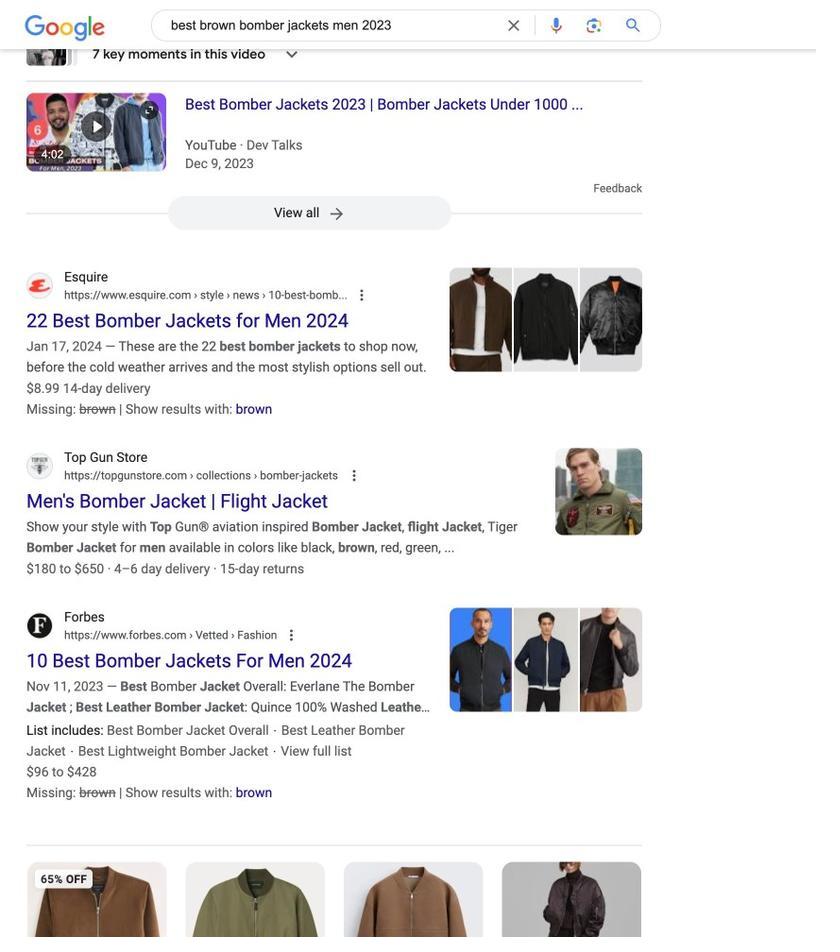 Task type: describe. For each thing, give the bounding box(es) containing it.
1 list item from the left
[[26, 862, 168, 938]]

google image
[[25, 15, 106, 42]]

Search text field
[[171, 15, 493, 41]]

shopping unit products navigation. navigate through the view to get individual prices and links to merchant websites. element
[[18, 862, 651, 938]]



Task type: locate. For each thing, give the bounding box(es) containing it.
best brown bomber jackets men 2023 from topgunstore.com image
[[556, 448, 643, 535]]

None text field
[[64, 287, 348, 304], [191, 289, 348, 302], [187, 469, 338, 483], [64, 627, 277, 644], [64, 287, 348, 304], [191, 289, 348, 302], [187, 469, 338, 483], [64, 627, 277, 644]]

search by image image
[[585, 16, 604, 35]]

2 list item from the left
[[185, 862, 326, 938]]

4 list item from the left
[[501, 862, 643, 938]]

None search field
[[0, 0, 662, 45]]

heading
[[166, 93, 643, 172]]

None text field
[[64, 467, 338, 484], [187, 629, 277, 642], [64, 467, 338, 484], [187, 629, 277, 642]]

search by voice image
[[547, 16, 566, 35]]

3 list item from the left
[[343, 862, 484, 938]]

list item
[[26, 862, 168, 938], [185, 862, 326, 938], [343, 862, 484, 938], [501, 862, 643, 938]]



Task type: vqa. For each thing, say whether or not it's contained in the screenshot.
Google IMAGE
yes



